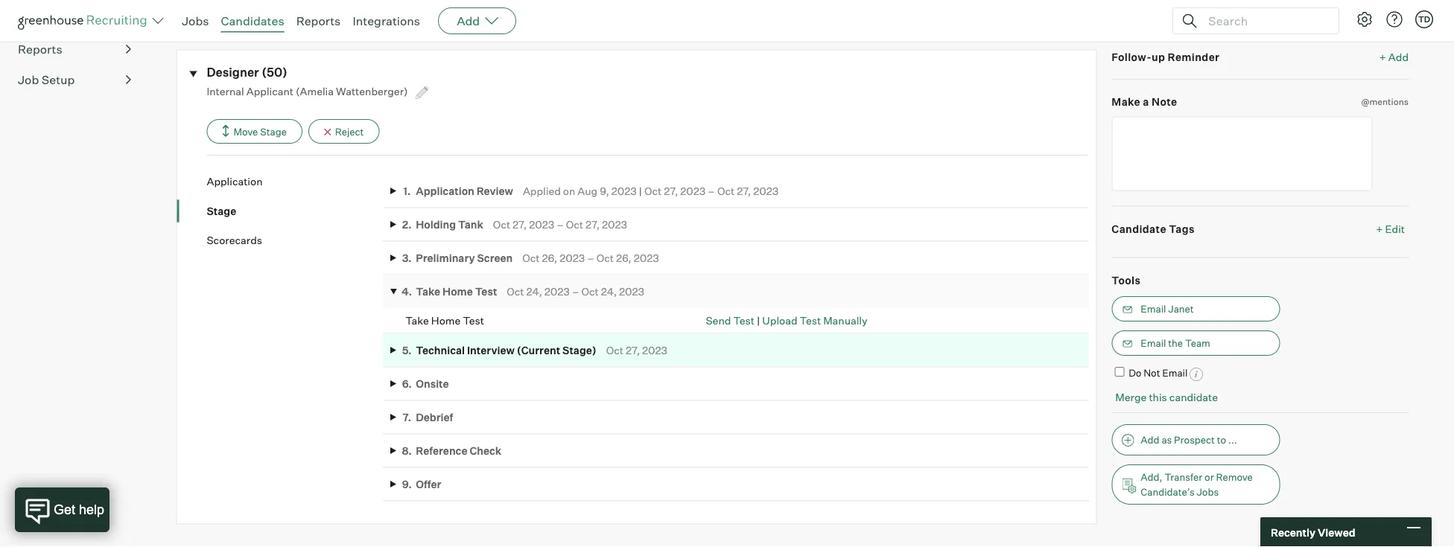 Task type: describe. For each thing, give the bounding box(es) containing it.
email janet
[[1141, 303, 1194, 315]]

details
[[315, 8, 349, 21]]

0 horizontal spatial jobs
[[182, 13, 209, 28]]

job inside on 1 job link
[[199, 8, 217, 21]]

email the team button
[[1112, 331, 1280, 356]]

jobs inside add, transfer or remove candidate's jobs
[[1197, 486, 1219, 498]]

offer
[[416, 478, 441, 491]]

1 vertical spatial reports
[[18, 42, 62, 57]]

send test | upload test manually
[[706, 314, 868, 327]]

send test link
[[706, 314, 755, 327]]

merge
[[1115, 391, 1147, 404]]

designer
[[207, 65, 259, 80]]

jobs link
[[182, 13, 209, 28]]

follow-up reminder
[[1112, 50, 1220, 63]]

(current
[[517, 344, 560, 357]]

candidate
[[1112, 222, 1166, 235]]

candidate tags
[[1112, 222, 1195, 235]]

applicant
[[246, 85, 294, 98]]

1 horizontal spatial application
[[416, 184, 474, 197]]

tools
[[1112, 274, 1141, 287]]

1
[[192, 8, 196, 21]]

not
[[1144, 367, 1160, 379]]

preliminary
[[416, 252, 475, 265]]

9,
[[600, 184, 609, 197]]

wattenberger)
[[336, 85, 408, 98]]

3.
[[402, 252, 412, 265]]

job setup link
[[18, 71, 131, 89]]

1 26, from the left
[[542, 252, 557, 265]]

setup
[[42, 72, 75, 87]]

team
[[1185, 338, 1210, 349]]

add button
[[438, 7, 516, 34]]

add for add
[[457, 13, 480, 28]]

candidate
[[1169, 391, 1218, 404]]

take home test
[[405, 314, 484, 327]]

edit
[[1385, 222, 1405, 235]]

1 horizontal spatial reports
[[296, 13, 341, 28]]

follow link
[[1377, 10, 1409, 24]]

oct 27, 2023
[[606, 344, 668, 357]]

@mentions link
[[1361, 95, 1409, 109]]

7.
[[403, 411, 411, 424]]

1 vertical spatial take
[[405, 314, 429, 327]]

1 vertical spatial |
[[757, 314, 760, 327]]

job inside job setup link
[[18, 72, 39, 87]]

8.
[[402, 445, 412, 458]]

add,
[[1141, 471, 1163, 483]]

recently
[[1271, 526, 1316, 539]]

recently viewed
[[1271, 526, 1355, 539]]

do
[[1129, 367, 1142, 379]]

(50)
[[262, 65, 287, 80]]

reject button
[[308, 119, 379, 144]]

td button
[[1415, 10, 1433, 28]]

activity feed
[[234, 8, 298, 21]]

greenhouse recruiting image
[[18, 12, 152, 30]]

email janet button
[[1112, 297, 1280, 322]]

+ add
[[1379, 50, 1409, 63]]

feed
[[274, 8, 298, 21]]

email for email janet
[[1141, 303, 1166, 315]]

scorecards
[[207, 234, 262, 247]]

0 horizontal spatial reports link
[[18, 40, 131, 58]]

remove
[[1216, 471, 1253, 483]]

4. take home test oct 24, 2023 – oct 24, 2023
[[402, 285, 644, 298]]

this
[[1149, 391, 1167, 404]]

technical
[[416, 344, 465, 357]]

td
[[1418, 14, 1430, 24]]

upload test manually link
[[762, 314, 868, 327]]

prospect
[[1174, 434, 1215, 446]]

reject
[[335, 126, 364, 138]]

integrations
[[353, 13, 420, 28]]

upload
[[762, 314, 797, 327]]

stage link
[[207, 204, 383, 218]]

application inside 'application' link
[[207, 175, 263, 188]]

make a note
[[1112, 95, 1177, 108]]

job setup
[[18, 72, 75, 87]]

tags
[[1169, 222, 1195, 235]]

4.
[[402, 285, 412, 298]]

email for email the team
[[1141, 338, 1166, 349]]

1. application review applied on  aug 9, 2023 | oct 27, 2023 – oct 27, 2023
[[403, 184, 779, 197]]

2.
[[402, 218, 412, 231]]

application link
[[207, 174, 383, 189]]

email the team
[[1141, 338, 1210, 349]]

onsite
[[416, 378, 449, 391]]

aug
[[578, 184, 598, 197]]

add, transfer or remove candidate's jobs button
[[1112, 465, 1280, 505]]

details link
[[315, 8, 349, 30]]

holding
[[416, 218, 456, 231]]

configure image
[[1356, 10, 1374, 28]]

move stage button
[[207, 119, 302, 144]]

1 24, from the left
[[526, 285, 542, 298]]

linkedin link
[[366, 8, 408, 30]]

follow
[[1377, 11, 1409, 24]]

linkedin
[[366, 8, 408, 21]]

scorecards link
[[207, 233, 383, 248]]

check
[[470, 445, 502, 458]]

(amelia
[[296, 85, 334, 98]]

stage inside button
[[260, 126, 287, 138]]

on 1 job
[[176, 8, 217, 21]]

test right upload at the right of page
[[800, 314, 821, 327]]

send
[[706, 314, 731, 327]]

on 1 job link
[[176, 8, 217, 30]]



Task type: vqa. For each thing, say whether or not it's contained in the screenshot.
Reminder
yes



Task type: locate. For each thing, give the bounding box(es) containing it.
1 horizontal spatial jobs
[[1197, 486, 1219, 498]]

test down screen
[[475, 285, 497, 298]]

9. offer
[[402, 478, 441, 491]]

5.
[[402, 344, 412, 357]]

reports link
[[296, 13, 341, 28], [18, 40, 131, 58]]

a
[[1143, 95, 1149, 108]]

0 vertical spatial take
[[416, 285, 440, 298]]

move stage
[[233, 126, 287, 138]]

home up technical
[[431, 314, 461, 327]]

internal
[[207, 85, 244, 98]]

stage up scorecards
[[207, 205, 236, 218]]

1 horizontal spatial job
[[199, 8, 217, 21]]

designer (50)
[[207, 65, 287, 80]]

td button
[[1412, 7, 1436, 31]]

0 horizontal spatial job
[[18, 72, 39, 87]]

job right "1"
[[199, 8, 217, 21]]

add for add as prospect to ...
[[1141, 434, 1160, 446]]

activity feed link
[[234, 8, 298, 30]]

add as prospect to ... button
[[1112, 425, 1280, 456]]

janet
[[1168, 303, 1194, 315]]

note
[[1152, 95, 1177, 108]]

job left setup at the top of the page
[[18, 72, 39, 87]]

internal applicant (amelia wattenberger)
[[207, 85, 410, 98]]

1 horizontal spatial add
[[1141, 434, 1160, 446]]

to
[[1217, 434, 1226, 446]]

24, up oct 27, 2023
[[601, 285, 617, 298]]

interview
[[467, 344, 515, 357]]

add as prospect to ...
[[1141, 434, 1237, 446]]

3. preliminary screen oct 26, 2023 – oct 26, 2023
[[402, 252, 659, 265]]

take
[[416, 285, 440, 298], [405, 314, 429, 327]]

| right 9, at the top of page
[[639, 184, 642, 197]]

0 horizontal spatial |
[[639, 184, 642, 197]]

9.
[[402, 478, 412, 491]]

0 vertical spatial home
[[443, 285, 473, 298]]

follow-
[[1112, 50, 1152, 63]]

27,
[[664, 184, 678, 197], [737, 184, 751, 197], [513, 218, 527, 231], [586, 218, 600, 231], [626, 344, 640, 357]]

2023
[[611, 184, 637, 197], [680, 184, 706, 197], [753, 184, 779, 197], [529, 218, 554, 231], [602, 218, 627, 231], [560, 252, 585, 265], [634, 252, 659, 265], [544, 285, 570, 298], [619, 285, 644, 298], [642, 344, 668, 357]]

reference
[[416, 445, 467, 458]]

+ edit link
[[1372, 219, 1409, 239]]

0 vertical spatial reports
[[296, 13, 341, 28]]

manually
[[823, 314, 868, 327]]

1 horizontal spatial reports link
[[296, 13, 341, 28]]

5. technical interview (current stage)
[[402, 344, 597, 357]]

add inside popup button
[[457, 13, 480, 28]]

email left janet
[[1141, 303, 1166, 315]]

take right 4. at bottom left
[[416, 285, 440, 298]]

merge this candidate
[[1115, 391, 1218, 404]]

1 vertical spatial job
[[18, 72, 39, 87]]

merge this candidate link
[[1115, 391, 1218, 404]]

+ add link
[[1379, 50, 1409, 64]]

integrations link
[[353, 13, 420, 28]]

0 horizontal spatial 24,
[[526, 285, 542, 298]]

1 vertical spatial jobs
[[1197, 486, 1219, 498]]

1.
[[403, 184, 411, 197]]

1 horizontal spatial stage
[[260, 126, 287, 138]]

2. holding tank oct 27, 2023 – oct 27, 2023
[[402, 218, 627, 231]]

0 horizontal spatial reports
[[18, 42, 62, 57]]

0 vertical spatial job
[[199, 8, 217, 21]]

application
[[207, 175, 263, 188], [416, 184, 474, 197]]

|
[[639, 184, 642, 197], [757, 314, 760, 327]]

or
[[1205, 471, 1214, 483]]

7. debrief
[[403, 411, 453, 424]]

email right not
[[1162, 367, 1188, 379]]

test
[[475, 285, 497, 298], [463, 314, 484, 327], [733, 314, 755, 327], [800, 314, 821, 327]]

activity
[[234, 8, 271, 21]]

0 horizontal spatial stage
[[207, 205, 236, 218]]

do not email
[[1129, 367, 1188, 379]]

...
[[1228, 434, 1237, 446]]

None text field
[[1112, 117, 1372, 191]]

0 vertical spatial |
[[639, 184, 642, 197]]

8. reference check
[[402, 445, 502, 458]]

the
[[1168, 338, 1183, 349]]

stage
[[260, 126, 287, 138], [207, 205, 236, 218]]

0 horizontal spatial add
[[457, 13, 480, 28]]

2 vertical spatial add
[[1141, 434, 1160, 446]]

6. onsite
[[402, 378, 449, 391]]

application down move
[[207, 175, 263, 188]]

Search text field
[[1205, 10, 1325, 32]]

+ for + add
[[1379, 50, 1386, 63]]

1 horizontal spatial 26,
[[616, 252, 631, 265]]

0 vertical spatial email
[[1141, 303, 1166, 315]]

add
[[457, 13, 480, 28], [1388, 50, 1409, 63], [1141, 434, 1160, 446]]

@mentions
[[1361, 96, 1409, 107]]

add inside button
[[1141, 434, 1160, 446]]

2 horizontal spatial add
[[1388, 50, 1409, 63]]

1 vertical spatial stage
[[207, 205, 236, 218]]

email inside email the team button
[[1141, 338, 1166, 349]]

+ left edit
[[1376, 222, 1383, 235]]

test right the send
[[733, 314, 755, 327]]

0 vertical spatial +
[[1379, 50, 1386, 63]]

1 vertical spatial email
[[1141, 338, 1166, 349]]

| left upload at the right of page
[[757, 314, 760, 327]]

+ for + edit
[[1376, 222, 1383, 235]]

+ edit
[[1376, 222, 1405, 235]]

1 vertical spatial +
[[1376, 222, 1383, 235]]

0 horizontal spatial 26,
[[542, 252, 557, 265]]

applied
[[523, 184, 561, 197]]

1 horizontal spatial |
[[757, 314, 760, 327]]

Do Not Email checkbox
[[1115, 367, 1124, 377]]

on
[[176, 8, 190, 21]]

review
[[477, 184, 513, 197]]

0 horizontal spatial application
[[207, 175, 263, 188]]

pipeline
[[18, 11, 63, 26]]

2 vertical spatial email
[[1162, 367, 1188, 379]]

0 vertical spatial add
[[457, 13, 480, 28]]

+ down follow
[[1379, 50, 1386, 63]]

move
[[233, 126, 258, 138]]

application up holding
[[416, 184, 474, 197]]

stage right move
[[260, 126, 287, 138]]

home
[[443, 285, 473, 298], [431, 314, 461, 327]]

add, transfer or remove candidate's jobs
[[1141, 471, 1253, 498]]

24, down 3. preliminary screen oct 26, 2023 – oct 26, 2023 at the left top of the page
[[526, 285, 542, 298]]

2 24, from the left
[[601, 285, 617, 298]]

0 vertical spatial jobs
[[182, 13, 209, 28]]

on
[[563, 184, 575, 197]]

make
[[1112, 95, 1141, 108]]

reminder
[[1168, 50, 1220, 63]]

email inside email janet button
[[1141, 303, 1166, 315]]

email
[[1141, 303, 1166, 315], [1141, 338, 1166, 349], [1162, 367, 1188, 379]]

email left the
[[1141, 338, 1166, 349]]

+
[[1379, 50, 1386, 63], [1376, 222, 1383, 235]]

home up take home test on the left of the page
[[443, 285, 473, 298]]

1 vertical spatial reports link
[[18, 40, 131, 58]]

take down 4. at bottom left
[[405, 314, 429, 327]]

candidates link
[[221, 13, 284, 28]]

6.
[[402, 378, 412, 391]]

0 vertical spatial stage
[[260, 126, 287, 138]]

1 vertical spatial add
[[1388, 50, 1409, 63]]

2 26, from the left
[[616, 252, 631, 265]]

0 vertical spatial reports link
[[296, 13, 341, 28]]

24,
[[526, 285, 542, 298], [601, 285, 617, 298]]

1 vertical spatial home
[[431, 314, 461, 327]]

jobs
[[182, 13, 209, 28], [1197, 486, 1219, 498]]

oct
[[644, 184, 662, 197], [717, 184, 735, 197], [493, 218, 510, 231], [566, 218, 583, 231], [522, 252, 540, 265], [596, 252, 614, 265], [507, 285, 524, 298], [581, 285, 599, 298], [606, 344, 623, 357]]

1 horizontal spatial 24,
[[601, 285, 617, 298]]

pipeline link
[[18, 10, 131, 28]]

test up interview
[[463, 314, 484, 327]]



